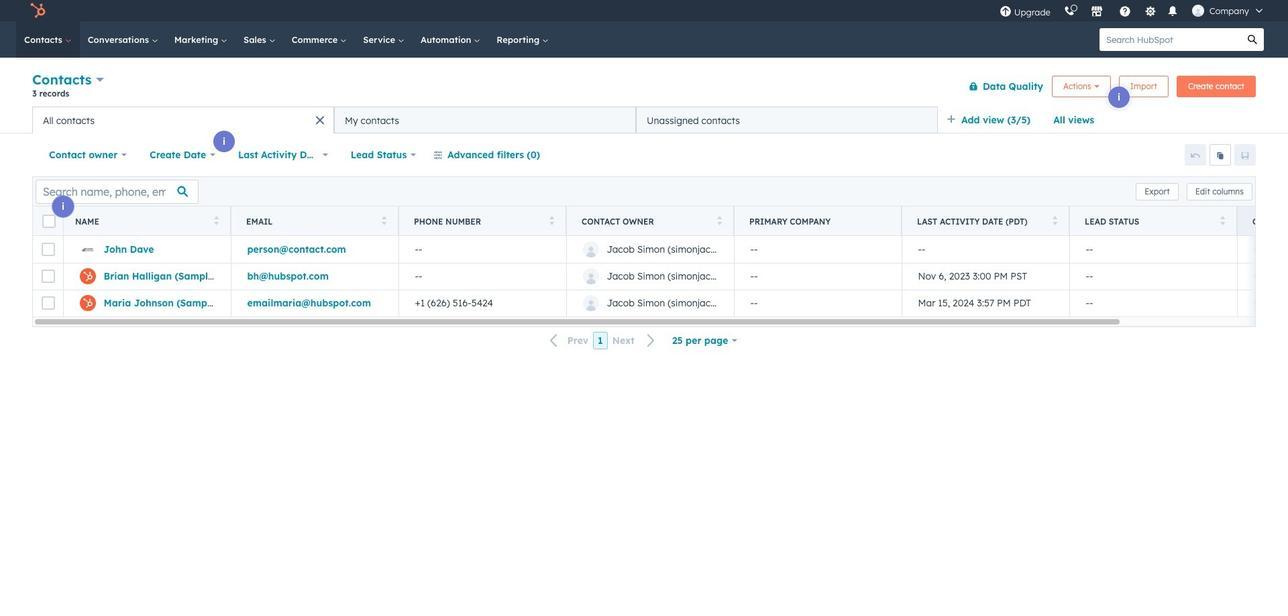 Task type: locate. For each thing, give the bounding box(es) containing it.
3 press to sort. image from the left
[[549, 216, 554, 225]]

0 horizontal spatial press to sort. image
[[717, 216, 722, 225]]

3 press to sort. image from the left
[[1221, 216, 1226, 225]]

2 horizontal spatial press to sort. image
[[549, 216, 554, 225]]

press to sort. element
[[214, 216, 219, 227], [382, 216, 387, 227], [549, 216, 554, 227], [717, 216, 722, 227], [1053, 216, 1058, 227], [1221, 216, 1226, 227]]

1 press to sort. image from the left
[[214, 216, 219, 225]]

2 press to sort. image from the left
[[382, 216, 387, 225]]

column header
[[734, 207, 903, 236]]

1 horizontal spatial press to sort. image
[[1053, 216, 1058, 225]]

menu
[[993, 0, 1273, 21]]

6 press to sort. element from the left
[[1221, 216, 1226, 227]]

5 press to sort. element from the left
[[1053, 216, 1058, 227]]

Search name, phone, email addresses, or company search field
[[36, 180, 199, 204]]

banner
[[32, 69, 1256, 107]]

2 horizontal spatial press to sort. image
[[1221, 216, 1226, 225]]

press to sort. image
[[717, 216, 722, 225], [1053, 216, 1058, 225], [1221, 216, 1226, 225]]

1 horizontal spatial press to sort. image
[[382, 216, 387, 225]]

press to sort. image
[[214, 216, 219, 225], [382, 216, 387, 225], [549, 216, 554, 225]]

0 horizontal spatial press to sort. image
[[214, 216, 219, 225]]

press to sort. image for 3rd press to sort. element
[[549, 216, 554, 225]]



Task type: describe. For each thing, give the bounding box(es) containing it.
press to sort. image for 1st press to sort. element from the left
[[214, 216, 219, 225]]

jacob simon image
[[1193, 5, 1205, 17]]

2 press to sort. image from the left
[[1053, 216, 1058, 225]]

marketplaces image
[[1091, 6, 1103, 18]]

1 press to sort. image from the left
[[717, 216, 722, 225]]

3 press to sort. element from the left
[[549, 216, 554, 227]]

4 press to sort. element from the left
[[717, 216, 722, 227]]

Search HubSpot search field
[[1100, 28, 1242, 51]]

press to sort. image for fifth press to sort. element from right
[[382, 216, 387, 225]]

1 press to sort. element from the left
[[214, 216, 219, 227]]

pagination navigation
[[542, 332, 664, 350]]

2 press to sort. element from the left
[[382, 216, 387, 227]]



Task type: vqa. For each thing, say whether or not it's contained in the screenshot.
Close IMAGE
no



